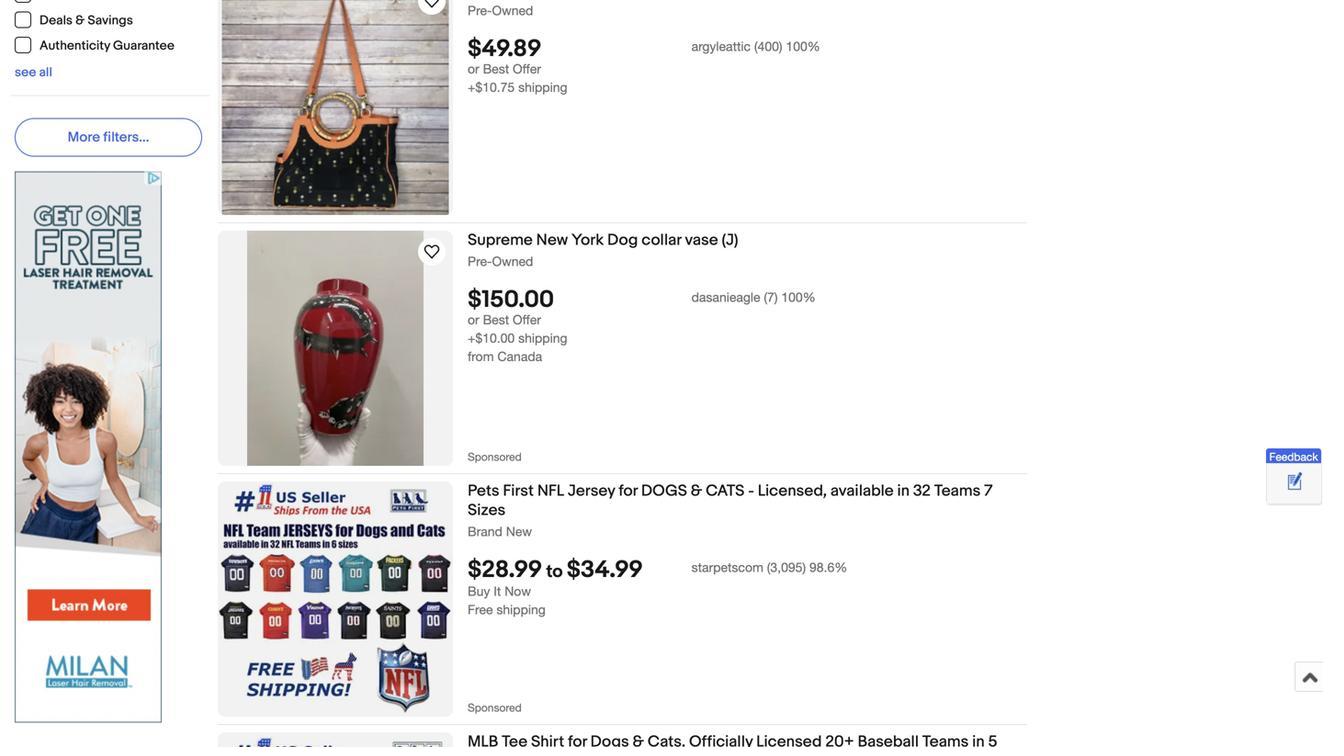 Task type: locate. For each thing, give the bounding box(es) containing it.
0 vertical spatial 100%
[[786, 39, 821, 54]]

shipping inside dasanieagle (7) 100% or best offer +$10.00 shipping from canada
[[519, 331, 568, 346]]

dog
[[608, 231, 639, 250]]

(400)
[[755, 39, 783, 54]]

new right brand
[[506, 524, 532, 539]]

shipping for +$10.00
[[519, 331, 568, 346]]

100% inside 'argyleattic (400) 100% or best offer +$10.75 shipping'
[[786, 39, 821, 54]]

shipping
[[519, 80, 568, 95], [519, 331, 568, 346], [497, 602, 546, 618]]

pre- up $49.89
[[468, 3, 492, 18]]

starpetscom
[[692, 560, 764, 575]]

& left the cats at the right bottom
[[691, 482, 703, 501]]

1 vertical spatial sponsored text field
[[468, 666, 531, 717]]

0 vertical spatial shipping
[[519, 80, 568, 95]]

owned
[[492, 3, 534, 18], [492, 254, 534, 269]]

2 owned from the top
[[492, 254, 534, 269]]

authenticity guarantee link
[[15, 37, 176, 54]]

watch new york dog dog squad style small dog pet carrier image
[[421, 0, 443, 12]]

pre- down supreme
[[468, 254, 492, 269]]

owned up $49.89
[[492, 3, 534, 18]]

1 vertical spatial sponsored
[[468, 702, 522, 714]]

sponsored text field up the pets
[[468, 415, 531, 466]]

now
[[505, 584, 531, 599]]

shipping for +$10.75
[[519, 80, 568, 95]]

argyleattic (400) 100% or best offer +$10.75 shipping
[[468, 39, 821, 95]]

1 horizontal spatial new
[[537, 231, 568, 250]]

best up +$10.00
[[483, 312, 509, 327]]

shipping up 'canada'
[[519, 331, 568, 346]]

or inside dasanieagle (7) 100% or best offer +$10.00 shipping from canada
[[468, 312, 480, 327]]

2 sponsored from the top
[[468, 702, 522, 714]]

heading
[[468, 733, 998, 748]]

1 vertical spatial &
[[691, 482, 703, 501]]

2 or from the top
[[468, 312, 480, 327]]

offer up +$10.75
[[513, 61, 541, 76]]

0 vertical spatial owned
[[492, 3, 534, 18]]

& inside pets first nfl jersey for dogs & cats - licensed, available in 32 teams 7 sizes brand new
[[691, 482, 703, 501]]

dasanieagle
[[692, 290, 761, 305]]

see all
[[15, 65, 52, 80]]

1 sponsored text field from the top
[[468, 415, 531, 466]]

0 vertical spatial &
[[75, 13, 85, 29]]

100% inside dasanieagle (7) 100% or best offer +$10.00 shipping from canada
[[782, 290, 816, 305]]

cats
[[706, 482, 745, 501]]

1 offer from the top
[[513, 61, 541, 76]]

feedback
[[1270, 450, 1319, 463]]

or up +$10.75
[[468, 61, 480, 76]]

filters...
[[103, 129, 149, 146]]

see all button
[[15, 65, 52, 80]]

0 vertical spatial sponsored
[[468, 451, 522, 463]]

0 vertical spatial best
[[483, 61, 509, 76]]

or for +$10.00
[[468, 312, 480, 327]]

all
[[39, 65, 52, 80]]

supreme new york dog collar vase (j) heading
[[468, 231, 739, 250]]

offer up 'canada'
[[513, 312, 541, 327]]

best inside dasanieagle (7) 100% or best offer +$10.00 shipping from canada
[[483, 312, 509, 327]]

0 vertical spatial or
[[468, 61, 480, 76]]

100% right (7)
[[782, 290, 816, 305]]

1 vertical spatial best
[[483, 312, 509, 327]]

$28.99
[[468, 556, 543, 585]]

best
[[483, 61, 509, 76], [483, 312, 509, 327]]

1 or from the top
[[468, 61, 480, 76]]

1 vertical spatial new
[[506, 524, 532, 539]]

$34.99
[[567, 556, 643, 585]]

guarantee
[[113, 38, 175, 54]]

1 vertical spatial or
[[468, 312, 480, 327]]

owned down supreme
[[492, 254, 534, 269]]

$150.00
[[468, 286, 555, 315]]

best inside 'argyleattic (400) 100% or best offer +$10.75 shipping'
[[483, 61, 509, 76]]

pre-
[[468, 3, 492, 18], [468, 254, 492, 269]]

7
[[985, 482, 993, 501]]

shipping down the now
[[497, 602, 546, 618]]

more filters...
[[68, 129, 149, 146]]

offer inside 'argyleattic (400) 100% or best offer +$10.75 shipping'
[[513, 61, 541, 76]]

it
[[494, 584, 501, 599]]

best for +$10.75
[[483, 61, 509, 76]]

best for +$10.00
[[483, 312, 509, 327]]

0 horizontal spatial new
[[506, 524, 532, 539]]

new inside pets first nfl jersey for dogs & cats - licensed, available in 32 teams 7 sizes brand new
[[506, 524, 532, 539]]

0 vertical spatial pre-
[[468, 3, 492, 18]]

more filters... button
[[15, 118, 202, 157]]

$49.89
[[468, 35, 542, 64]]

1 vertical spatial offer
[[513, 312, 541, 327]]

(7)
[[764, 290, 778, 305]]

0 vertical spatial new
[[537, 231, 568, 250]]

sponsored text field down free
[[468, 666, 531, 717]]

in
[[898, 482, 910, 501]]

shipping inside starpetscom (3,095) 98.6% buy it now free shipping
[[497, 602, 546, 618]]

2 offer from the top
[[513, 312, 541, 327]]

2 vertical spatial shipping
[[497, 602, 546, 618]]

+$10.00
[[468, 331, 515, 346]]

1 vertical spatial pre-
[[468, 254, 492, 269]]

new
[[537, 231, 568, 250], [506, 524, 532, 539]]

0 vertical spatial offer
[[513, 61, 541, 76]]

or inside 'argyleattic (400) 100% or best offer +$10.75 shipping'
[[468, 61, 480, 76]]

1 horizontal spatial &
[[691, 482, 703, 501]]

Sponsored text field
[[468, 415, 531, 466], [468, 666, 531, 717]]

& right deals in the top of the page
[[75, 13, 85, 29]]

dogs
[[642, 482, 688, 501]]

&
[[75, 13, 85, 29], [691, 482, 703, 501]]

pets first nfl jersey for dogs & cats - licensed, available in 32 teams 7 sizes brand new
[[468, 482, 993, 539]]

100%
[[786, 39, 821, 54], [782, 290, 816, 305]]

1 best from the top
[[483, 61, 509, 76]]

pre-owned
[[468, 3, 534, 18]]

new left york
[[537, 231, 568, 250]]

2 best from the top
[[483, 312, 509, 327]]

shipping right +$10.75
[[519, 80, 568, 95]]

offer for +$10.00
[[513, 312, 541, 327]]

pets first nfl jersey for dogs & cats - licensed, available in 32 teams 7 sizes image
[[218, 482, 453, 717]]

1 vertical spatial shipping
[[519, 331, 568, 346]]

first
[[503, 482, 534, 501]]

supreme new york dog collar vase (j) link
[[468, 231, 1028, 253]]

brand
[[468, 524, 503, 539]]

2 pre- from the top
[[468, 254, 492, 269]]

offer
[[513, 61, 541, 76], [513, 312, 541, 327]]

offer inside dasanieagle (7) 100% or best offer +$10.00 shipping from canada
[[513, 312, 541, 327]]

sponsored
[[468, 451, 522, 463], [468, 702, 522, 714]]

1 vertical spatial owned
[[492, 254, 534, 269]]

shipping inside 'argyleattic (400) 100% or best offer +$10.75 shipping'
[[519, 80, 568, 95]]

1 owned from the top
[[492, 3, 534, 18]]

pre- inside supreme new york dog collar vase (j) pre-owned
[[468, 254, 492, 269]]

savings
[[88, 13, 133, 29]]

0 vertical spatial sponsored text field
[[468, 415, 531, 466]]

free
[[468, 602, 493, 618]]

or up +$10.00
[[468, 312, 480, 327]]

or
[[468, 61, 480, 76], [468, 312, 480, 327]]

1 vertical spatial 100%
[[782, 290, 816, 305]]

0 horizontal spatial &
[[75, 13, 85, 29]]

1 pre- from the top
[[468, 3, 492, 18]]

supreme new york dog collar vase (j) pre-owned
[[468, 231, 739, 269]]

best up +$10.75
[[483, 61, 509, 76]]

100% right the (400)
[[786, 39, 821, 54]]



Task type: describe. For each thing, give the bounding box(es) containing it.
pets first nfl jersey for dogs & cats - licensed, available in 32 teams 7 sizes heading
[[468, 482, 993, 520]]

offer for +$10.75
[[513, 61, 541, 76]]

canada
[[498, 349, 543, 364]]

see
[[15, 65, 36, 80]]

new inside supreme new york dog collar vase (j) pre-owned
[[537, 231, 568, 250]]

mlb tee shirt for dogs & cats. officially licensed 20+ baseball teams in 5 sizes image
[[218, 733, 453, 748]]

from
[[468, 349, 494, 364]]

shipping for free
[[497, 602, 546, 618]]

authenticity guarantee
[[40, 38, 175, 54]]

2 sponsored text field from the top
[[468, 666, 531, 717]]

more
[[68, 129, 100, 146]]

advertisement region
[[15, 171, 162, 723]]

available
[[831, 482, 894, 501]]

teams
[[935, 482, 981, 501]]

98.6%
[[810, 560, 848, 575]]

deals
[[40, 13, 73, 29]]

$28.99 to $34.99
[[468, 556, 643, 585]]

licensed,
[[758, 482, 827, 501]]

100% for dasanieagle (7) 100% or best offer +$10.00 shipping from canada
[[782, 290, 816, 305]]

sizes
[[468, 501, 506, 520]]

nfl
[[538, 482, 565, 501]]

deals & savings
[[40, 13, 133, 29]]

100% for argyleattic (400) 100% or best offer +$10.75 shipping
[[786, 39, 821, 54]]

collar
[[642, 231, 682, 250]]

owned inside supreme new york dog collar vase (j) pre-owned
[[492, 254, 534, 269]]

authenticity
[[40, 38, 110, 54]]

pets first nfl jersey for dogs & cats - licensed, available in 32 teams 7 sizes link
[[468, 482, 1028, 524]]

york
[[572, 231, 604, 250]]

supreme new york dog collar vase (j) image
[[247, 231, 424, 466]]

watch supreme new york dog collar vase (j) image
[[421, 241, 443, 263]]

starpetscom (3,095) 98.6% buy it now free shipping
[[468, 560, 848, 618]]

supreme
[[468, 231, 533, 250]]

for
[[619, 482, 638, 501]]

new york dog dog squad style small dog pet carrier image
[[222, 0, 449, 215]]

(j)
[[722, 231, 739, 250]]

-
[[749, 482, 755, 501]]

to
[[547, 561, 563, 583]]

argyleattic
[[692, 39, 751, 54]]

buy
[[468, 584, 490, 599]]

(3,095)
[[768, 560, 806, 575]]

32
[[914, 482, 931, 501]]

deals & savings link
[[15, 11, 134, 29]]

or for +$10.75
[[468, 61, 480, 76]]

pets
[[468, 482, 500, 501]]

1 sponsored from the top
[[468, 451, 522, 463]]

jersey
[[568, 482, 616, 501]]

dasanieagle (7) 100% or best offer +$10.00 shipping from canada
[[468, 290, 816, 364]]

vase
[[685, 231, 719, 250]]

+$10.75
[[468, 80, 515, 95]]



Task type: vqa. For each thing, say whether or not it's contained in the screenshot.
heading at bottom
yes



